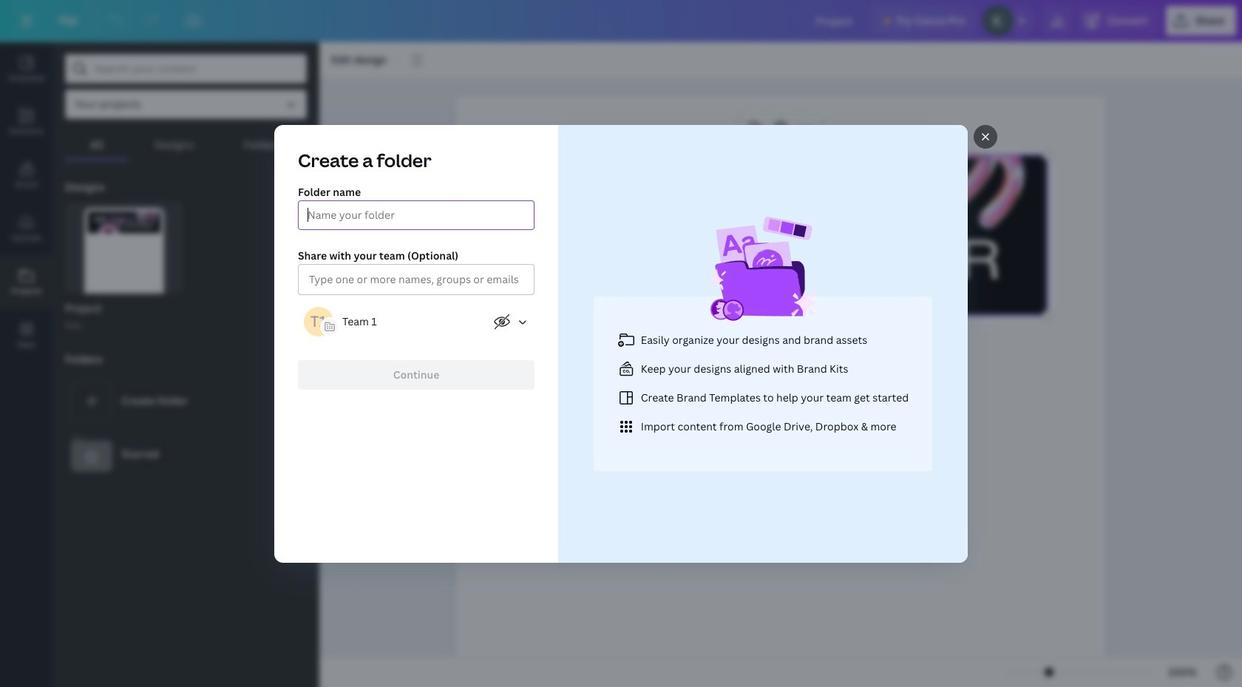 Task type: describe. For each thing, give the bounding box(es) containing it.
hide image
[[319, 329, 328, 400]]

Name your folder text field
[[308, 201, 525, 229]]

side panel tab list
[[0, 42, 53, 362]]

team 1 image
[[304, 307, 334, 336]]

Type one or more names, groups or e​​ma​il​s text field
[[303, 269, 519, 290]]



Task type: vqa. For each thing, say whether or not it's contained in the screenshot.
sixth 'group' from the left
no



Task type: locate. For each thing, give the bounding box(es) containing it.
Design title text field
[[805, 6, 866, 36]]

group
[[65, 202, 183, 333]]

Search your content search field
[[95, 55, 297, 83]]

team 1 element
[[304, 307, 334, 336]]

None text field
[[456, 88, 1107, 687]]

main menu bar
[[0, 0, 1243, 42]]



